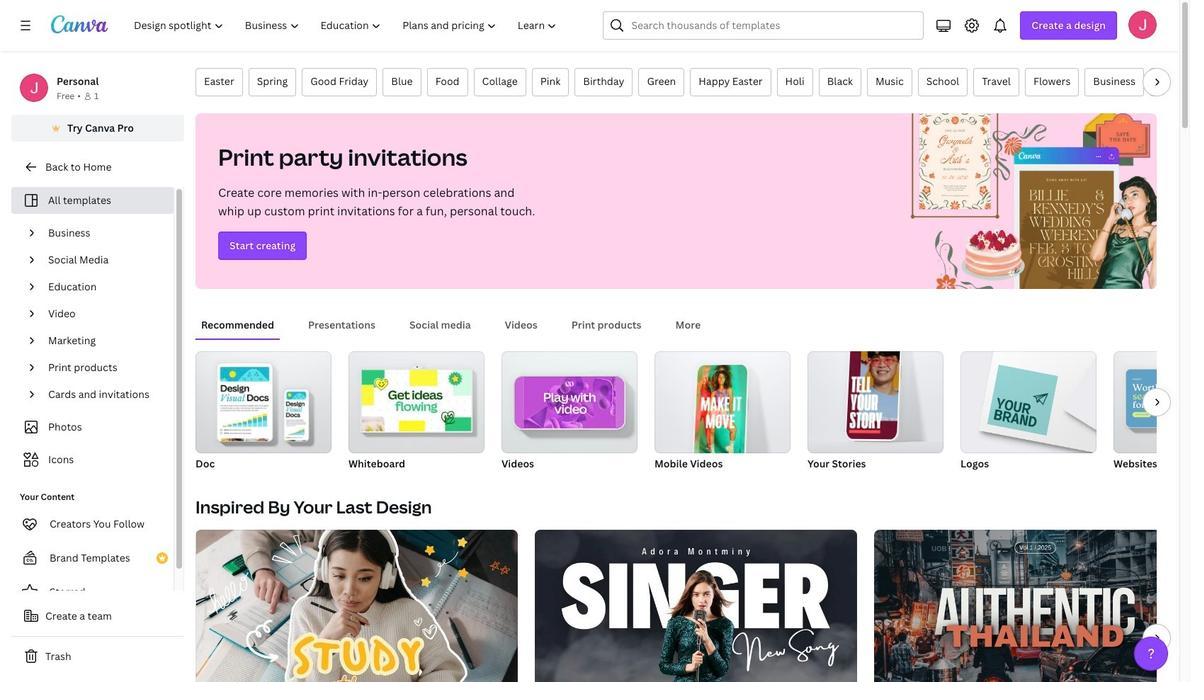 Task type: locate. For each thing, give the bounding box(es) containing it.
your story image
[[847, 343, 901, 440], [808, 352, 944, 454]]

mobile video image
[[655, 352, 791, 454], [694, 365, 748, 462]]

print party invitations image
[[894, 113, 1157, 289]]

None search field
[[603, 11, 924, 40]]

yellow modern study with me youtube thumbnail image
[[196, 530, 518, 683]]

video image
[[502, 352, 638, 454], [524, 377, 616, 429]]

dark modern elegant singer new song youtube thumbnail image
[[535, 530, 858, 683]]

website image
[[1114, 352, 1191, 454], [1114, 352, 1191, 454]]

logo image
[[961, 352, 1097, 454], [988, 365, 1059, 436]]

doc image
[[196, 352, 332, 454], [196, 352, 332, 454]]

whiteboard image
[[349, 352, 485, 454], [362, 370, 472, 432]]



Task type: describe. For each thing, give the bounding box(es) containing it.
dark grey minimalist photo travel youtube thumbnail image
[[875, 530, 1191, 683]]

james peterson image
[[1129, 11, 1157, 39]]

top level navigation element
[[125, 11, 569, 40]]

Search search field
[[632, 12, 915, 39]]



Task type: vqa. For each thing, say whether or not it's contained in the screenshot.
Video by Canva Creative Studio
no



